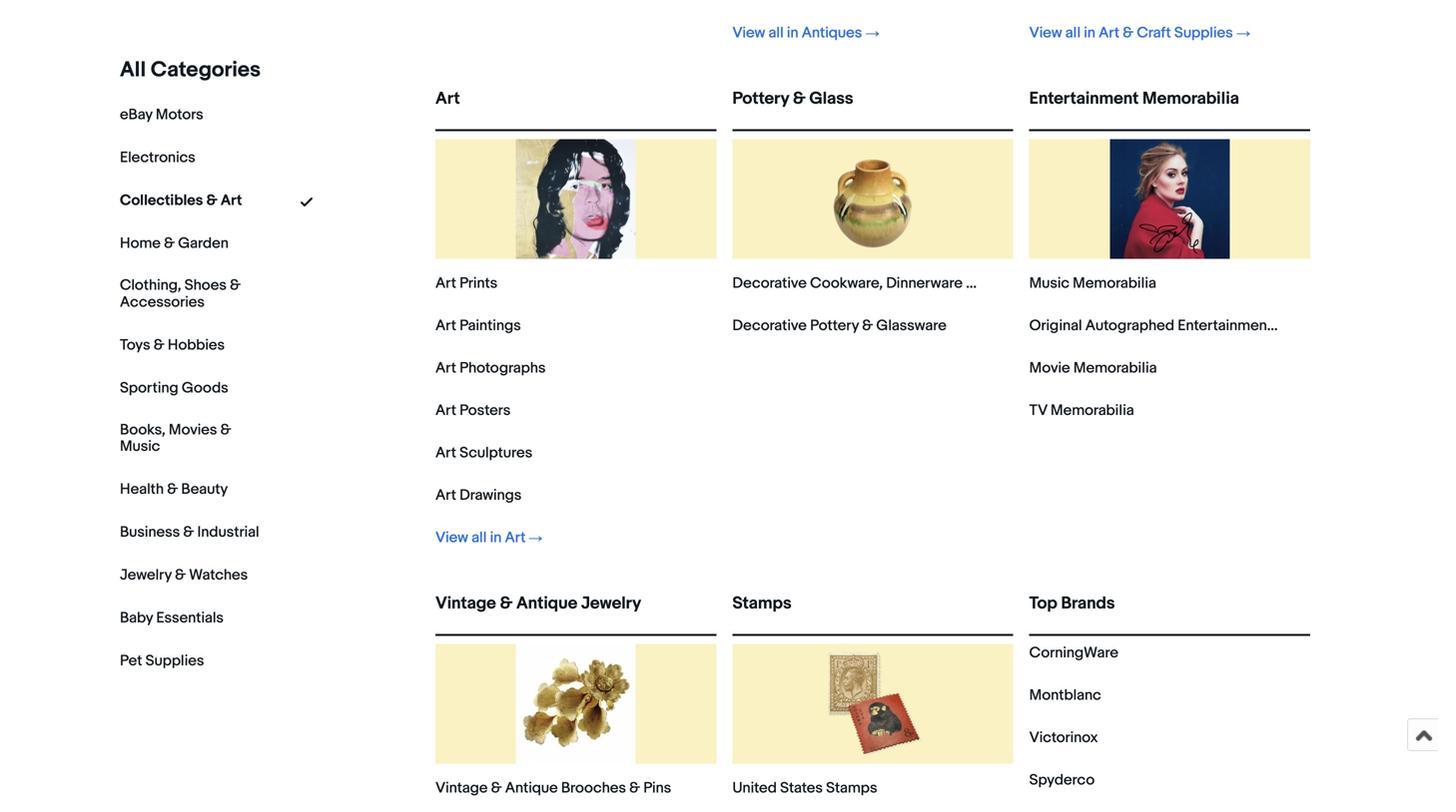 Task type: locate. For each thing, give the bounding box(es) containing it.
cookware,
[[810, 275, 883, 293]]

montblanc link
[[1029, 687, 1101, 705]]

1 vertical spatial antique
[[505, 780, 558, 798]]

pottery & glass
[[732, 88, 853, 109]]

1 horizontal spatial view
[[732, 24, 765, 42]]

vintage for vintage & antique brooches & pins
[[435, 780, 488, 798]]

music up health
[[120, 438, 160, 456]]

art image
[[516, 139, 636, 259]]

1 horizontal spatial in
[[787, 24, 799, 42]]

entertainment down view all in art & craft supplies
[[1029, 88, 1139, 109]]

art for art
[[435, 88, 460, 109]]

1 vintage from the top
[[435, 594, 496, 615]]

& left the brooches
[[491, 780, 502, 798]]

jewelry & watches link
[[120, 567, 248, 585]]

vintage
[[435, 594, 496, 615], [435, 780, 488, 798]]

&
[[1123, 24, 1134, 42], [793, 88, 806, 109], [206, 192, 217, 210], [164, 235, 175, 253], [966, 275, 977, 293], [230, 277, 241, 295], [862, 317, 873, 335], [154, 336, 164, 354], [220, 421, 231, 439], [167, 481, 178, 499], [183, 524, 194, 542], [175, 567, 186, 585], [500, 594, 513, 615], [491, 780, 502, 798], [629, 780, 640, 798]]

1 horizontal spatial jewelry
[[581, 594, 641, 615]]

dinnerware
[[886, 275, 963, 293]]

pottery left glass
[[732, 88, 789, 109]]

sporting goods
[[120, 379, 228, 397]]

0 horizontal spatial view
[[435, 529, 468, 547]]

entertainment
[[1029, 88, 1139, 109], [1178, 317, 1272, 335]]

& up the garden
[[206, 192, 217, 210]]

0 vertical spatial antique
[[516, 594, 577, 615]]

& inside books, movies & music
[[220, 421, 231, 439]]

& inside the clothing, shoes & accessories
[[230, 277, 241, 295]]

ebay motors
[[120, 106, 203, 124]]

entertainment right autographed
[[1178, 317, 1272, 335]]

art
[[1099, 24, 1120, 42], [435, 88, 460, 109], [221, 192, 242, 210], [435, 275, 456, 293], [435, 317, 456, 335], [435, 360, 456, 378], [435, 402, 456, 420], [435, 444, 456, 462], [435, 487, 456, 505], [505, 529, 525, 547]]

vintage for vintage & antique jewelry
[[435, 594, 496, 615]]

music inside books, movies & music
[[120, 438, 160, 456]]

all left antiques
[[768, 24, 784, 42]]

0 vertical spatial stamps
[[732, 594, 792, 615]]

& right movies
[[220, 421, 231, 439]]

0 horizontal spatial entertainment
[[1029, 88, 1139, 109]]

united states stamps
[[732, 780, 877, 798]]

2 horizontal spatial view
[[1029, 24, 1062, 42]]

supplies
[[1174, 24, 1233, 42], [145, 653, 204, 671]]

business & industrial link
[[120, 524, 259, 542]]

supplies right craft
[[1174, 24, 1233, 42]]

collectibles & art
[[120, 192, 242, 210]]

antique down view all in art "link"
[[516, 594, 577, 615]]

hobbies
[[168, 336, 225, 354]]

toys & hobbies
[[120, 336, 225, 354]]

0 vertical spatial entertainment
[[1029, 88, 1139, 109]]

in
[[787, 24, 799, 42], [1084, 24, 1095, 42], [490, 529, 502, 547]]

2 horizontal spatial in
[[1084, 24, 1095, 42]]

1 vertical spatial supplies
[[145, 653, 204, 671]]

0 horizontal spatial pottery
[[732, 88, 789, 109]]

art paintings
[[435, 317, 521, 335]]

0 vertical spatial jewelry
[[120, 567, 172, 585]]

glass
[[809, 88, 853, 109]]

original autographed entertainment memorabilia
[[1029, 317, 1359, 335]]

sporting goods link
[[120, 379, 228, 397]]

united states stamps link
[[732, 780, 877, 798]]

1 vertical spatial vintage
[[435, 780, 488, 798]]

collectibles
[[120, 192, 203, 210]]

1 horizontal spatial pottery
[[810, 317, 859, 335]]

0 vertical spatial music
[[1029, 275, 1070, 293]]

all left craft
[[1065, 24, 1081, 42]]

& left craft
[[1123, 24, 1134, 42]]

shoes
[[185, 277, 227, 295]]

books, movies & music link
[[120, 421, 260, 456]]

all
[[120, 57, 146, 83]]

music memorabilia link
[[1029, 275, 1156, 293]]

1 vertical spatial music
[[120, 438, 160, 456]]

& left pins
[[629, 780, 640, 798]]

in left antiques
[[787, 24, 799, 42]]

& right toys
[[154, 336, 164, 354]]

stamps
[[732, 594, 792, 615], [826, 780, 877, 798]]

prints
[[460, 275, 498, 293]]

1 vertical spatial pottery
[[810, 317, 859, 335]]

all
[[768, 24, 784, 42], [1065, 24, 1081, 42], [472, 529, 487, 547]]

0 horizontal spatial music
[[120, 438, 160, 456]]

0 horizontal spatial in
[[490, 529, 502, 547]]

all down art drawings
[[472, 529, 487, 547]]

art drawings link
[[435, 487, 522, 505]]

2 vintage from the top
[[435, 780, 488, 798]]

0 horizontal spatial jewelry
[[120, 567, 172, 585]]

pottery down cookware,
[[810, 317, 859, 335]]

0 vertical spatial vintage
[[435, 594, 496, 615]]

jewelry & watches
[[120, 567, 248, 585]]

& left watches
[[175, 567, 186, 585]]

view for view all in art
[[435, 529, 468, 547]]

pottery & glass image
[[813, 139, 933, 259]]

0 vertical spatial supplies
[[1174, 24, 1233, 42]]

memorabilia for movie memorabilia
[[1073, 360, 1157, 378]]

baby
[[120, 610, 153, 628]]

movie memorabilia link
[[1029, 360, 1157, 378]]

1 decorative from the top
[[732, 275, 807, 293]]

goods
[[182, 379, 228, 397]]

art for art photographs
[[435, 360, 456, 378]]

all for view all in antiques
[[768, 24, 784, 42]]

essentials
[[156, 610, 224, 628]]

vintage & antique jewelry link
[[435, 594, 716, 631]]

in left craft
[[1084, 24, 1095, 42]]

view all in art & craft supplies link
[[1029, 24, 1250, 42]]

art posters link
[[435, 402, 511, 420]]

0 horizontal spatial stamps
[[732, 594, 792, 615]]

home
[[120, 235, 161, 253]]

all for view all in art
[[472, 529, 487, 547]]

2 decorative from the top
[[732, 317, 807, 335]]

& right shoes
[[230, 277, 241, 295]]

pottery
[[732, 88, 789, 109], [810, 317, 859, 335]]

music
[[1029, 275, 1070, 293], [120, 438, 160, 456]]

art paintings link
[[435, 317, 521, 335]]

1 horizontal spatial music
[[1029, 275, 1070, 293]]

entertainment memorabilia
[[1029, 88, 1239, 109]]

in down drawings
[[490, 529, 502, 547]]

vintage & antique jewelry
[[435, 594, 641, 615]]

pottery & glass link
[[732, 88, 1013, 125]]

pet supplies
[[120, 653, 204, 671]]

art sculptures link
[[435, 444, 532, 462]]

vintage & antique brooches & pins
[[435, 780, 671, 798]]

& right health
[[167, 481, 178, 499]]

1 vertical spatial decorative
[[732, 317, 807, 335]]

business & industrial
[[120, 524, 259, 542]]

antique left the brooches
[[505, 780, 558, 798]]

1 horizontal spatial entertainment
[[1178, 317, 1272, 335]]

business
[[120, 524, 180, 542]]

stamps image
[[813, 645, 933, 765]]

memorabilia for entertainment memorabilia
[[1143, 88, 1239, 109]]

0 vertical spatial decorative
[[732, 275, 807, 293]]

clothing, shoes & accessories link
[[120, 277, 260, 311]]

movies
[[169, 421, 217, 439]]

health
[[120, 481, 164, 499]]

1 horizontal spatial stamps
[[826, 780, 877, 798]]

1 vertical spatial jewelry
[[581, 594, 641, 615]]

music up original
[[1029, 275, 1070, 293]]

0 horizontal spatial all
[[472, 529, 487, 547]]

supplies down baby essentials link
[[145, 653, 204, 671]]

view for view all in antiques
[[732, 24, 765, 42]]

industrial
[[197, 524, 259, 542]]

2 horizontal spatial all
[[1065, 24, 1081, 42]]

accessories
[[120, 293, 205, 311]]

1 horizontal spatial all
[[768, 24, 784, 42]]

books,
[[120, 421, 165, 439]]

victorinox
[[1029, 730, 1098, 748]]

electronics
[[120, 149, 195, 167]]



Task type: vqa. For each thing, say whether or not it's contained in the screenshot.
Shop in the Rep your favorite sports team Shop our collegiate apparel
no



Task type: describe. For each thing, give the bounding box(es) containing it.
sculptures
[[460, 444, 532, 462]]

vintage & antique brooches & pins link
[[435, 780, 671, 798]]

categories
[[151, 57, 261, 83]]

0 horizontal spatial supplies
[[145, 653, 204, 671]]

top
[[1029, 594, 1057, 615]]

ebay
[[120, 106, 152, 124]]

toys & hobbies link
[[120, 336, 225, 354]]

entertainment memorabilia link
[[1029, 88, 1310, 125]]

decorative cookware, dinnerware & serveware link
[[732, 275, 1051, 293]]

antique for jewelry
[[516, 594, 577, 615]]

in for view all in art
[[490, 529, 502, 547]]

art prints
[[435, 275, 498, 293]]

art link
[[435, 88, 716, 125]]

spyderco link
[[1029, 772, 1095, 790]]

view all in antiques
[[732, 24, 862, 42]]

all for view all in art & craft supplies
[[1065, 24, 1081, 42]]

pet
[[120, 653, 142, 671]]

books, movies & music
[[120, 421, 231, 456]]

sporting
[[120, 379, 178, 397]]

music memorabilia
[[1029, 275, 1156, 293]]

& right home at top
[[164, 235, 175, 253]]

original
[[1029, 317, 1082, 335]]

& right business
[[183, 524, 194, 542]]

& left glass
[[793, 88, 806, 109]]

collectibles & art link
[[120, 192, 242, 210]]

movie memorabilia
[[1029, 360, 1157, 378]]

united
[[732, 780, 777, 798]]

decorative pottery & glassware link
[[732, 317, 947, 335]]

photographs
[[460, 360, 546, 378]]

entertainment memorabilia image
[[1110, 139, 1230, 259]]

view all in art
[[435, 529, 525, 547]]

decorative for decorative cookware, dinnerware & serveware
[[732, 275, 807, 293]]

antique for brooches
[[505, 780, 558, 798]]

decorative pottery & glassware
[[732, 317, 947, 335]]

movie
[[1029, 360, 1070, 378]]

clothing, shoes & accessories
[[120, 277, 241, 311]]

view all in art & craft supplies
[[1029, 24, 1233, 42]]

& left glassware
[[862, 317, 873, 335]]

health & beauty link
[[120, 481, 228, 499]]

health & beauty
[[120, 481, 228, 499]]

art for art posters
[[435, 402, 456, 420]]

serveware
[[980, 275, 1051, 293]]

art for art prints
[[435, 275, 456, 293]]

art drawings
[[435, 487, 522, 505]]

watches
[[189, 567, 248, 585]]

all categories
[[120, 57, 261, 83]]

decorative for decorative pottery & glassware
[[732, 317, 807, 335]]

victorinox link
[[1029, 730, 1098, 748]]

glassware
[[876, 317, 947, 335]]

art for art paintings
[[435, 317, 456, 335]]

art photographs link
[[435, 360, 546, 378]]

view for view all in art & craft supplies
[[1029, 24, 1062, 42]]

antiques
[[802, 24, 862, 42]]

paintings
[[460, 317, 521, 335]]

pet supplies link
[[120, 653, 204, 671]]

posters
[[460, 402, 511, 420]]

view all in antiques link
[[732, 24, 879, 42]]

tv
[[1029, 402, 1047, 420]]

& left serveware
[[966, 275, 977, 293]]

brands
[[1061, 594, 1115, 615]]

original autographed entertainment memorabilia link
[[1029, 317, 1359, 335]]

in for view all in antiques
[[787, 24, 799, 42]]

decorative cookware, dinnerware & serveware
[[732, 275, 1051, 293]]

art posters
[[435, 402, 511, 420]]

pins
[[643, 780, 671, 798]]

in for view all in art & craft supplies
[[1084, 24, 1095, 42]]

art photographs
[[435, 360, 546, 378]]

vintage & antique jewelry image
[[516, 645, 636, 765]]

home & garden
[[120, 235, 229, 253]]

brooches
[[561, 780, 626, 798]]

& down view all in art "link"
[[500, 594, 513, 615]]

toys
[[120, 336, 150, 354]]

1 horizontal spatial supplies
[[1174, 24, 1233, 42]]

states
[[780, 780, 823, 798]]

memorabilia for tv memorabilia
[[1051, 402, 1134, 420]]

top brands
[[1029, 594, 1115, 615]]

corningware link
[[1029, 645, 1118, 663]]

memorabilia for music memorabilia
[[1073, 275, 1156, 293]]

1 vertical spatial entertainment
[[1178, 317, 1272, 335]]

1 vertical spatial stamps
[[826, 780, 877, 798]]

autographed
[[1085, 317, 1175, 335]]

stamps link
[[732, 594, 1013, 631]]

baby essentials
[[120, 610, 224, 628]]

art for art sculptures
[[435, 444, 456, 462]]

art for art drawings
[[435, 487, 456, 505]]

drawings
[[460, 487, 522, 505]]

corningware
[[1029, 645, 1118, 663]]

art sculptures
[[435, 444, 532, 462]]

tv memorabilia link
[[1029, 402, 1134, 420]]

baby essentials link
[[120, 610, 224, 628]]

0 vertical spatial pottery
[[732, 88, 789, 109]]

montblanc
[[1029, 687, 1101, 705]]



